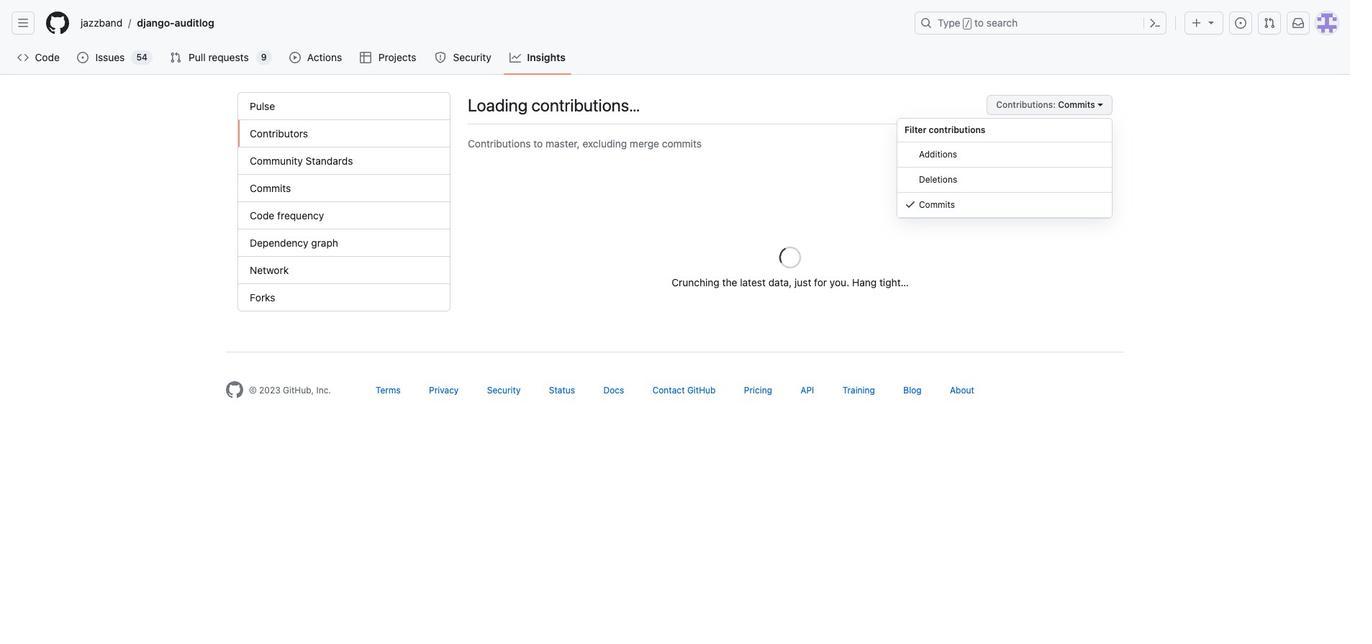 Task type: describe. For each thing, give the bounding box(es) containing it.
network link
[[238, 257, 450, 284]]

commits inside popup button
[[1058, 99, 1095, 110]]

standards
[[306, 155, 353, 167]]

command palette image
[[1149, 17, 1161, 29]]

crunching
[[672, 276, 720, 289]]

api
[[801, 385, 814, 396]]

0 vertical spatial to
[[974, 17, 984, 29]]

pricing link
[[744, 385, 772, 396]]

docs link
[[603, 385, 624, 396]]

auditlog
[[175, 17, 214, 29]]

code link
[[12, 47, 66, 68]]

deletions button
[[897, 168, 1112, 193]]

requests
[[208, 51, 249, 63]]

1 vertical spatial security link
[[487, 385, 521, 396]]

jazzband link
[[75, 12, 128, 35]]

pulse link
[[238, 93, 450, 120]]

commits button
[[897, 193, 1112, 218]]

dependency graph
[[250, 237, 338, 249]]

plus image
[[1191, 17, 1203, 29]]

master,
[[545, 137, 580, 150]]

/ for jazzband
[[128, 17, 131, 29]]

contributions
[[929, 125, 986, 135]]

commits button
[[987, 95, 1113, 115]]

status
[[549, 385, 575, 396]]

django-
[[137, 17, 175, 29]]

just
[[795, 276, 811, 289]]

pull requests
[[189, 51, 249, 63]]

hang
[[852, 276, 877, 289]]

1 vertical spatial to
[[533, 137, 543, 150]]

1 vertical spatial homepage image
[[226, 381, 243, 399]]

latest
[[740, 276, 766, 289]]

the
[[722, 276, 737, 289]]

inc.
[[316, 385, 331, 396]]

code frequency
[[250, 209, 324, 222]]

actions
[[307, 51, 342, 63]]

0 vertical spatial security
[[453, 51, 491, 63]]

excluding
[[583, 137, 627, 150]]

loading
[[468, 95, 528, 115]]

privacy
[[429, 385, 459, 396]]

issues
[[95, 51, 125, 63]]

crunching the latest data, just for you. hang tight…
[[672, 276, 909, 289]]

menu containing filter contributions
[[897, 118, 1113, 219]]

projects
[[378, 51, 416, 63]]

©
[[249, 385, 257, 396]]

status link
[[549, 385, 575, 396]]

0 vertical spatial homepage image
[[46, 12, 69, 35]]

additions button
[[897, 142, 1112, 168]]

training
[[843, 385, 875, 396]]

list containing jazzband
[[75, 12, 906, 35]]

code frequency link
[[238, 202, 450, 230]]

insights element
[[237, 92, 451, 312]]

actions link
[[283, 47, 349, 68]]

table image
[[360, 52, 372, 63]]

privacy link
[[429, 385, 459, 396]]

community standards
[[250, 155, 353, 167]]

code for code frequency
[[250, 209, 274, 222]]

insights
[[527, 51, 566, 63]]

commits
[[662, 137, 702, 150]]

2023
[[259, 385, 280, 396]]

code for code
[[35, 51, 60, 63]]

api link
[[801, 385, 814, 396]]

dependency graph link
[[238, 230, 450, 257]]

deletions
[[919, 174, 957, 185]]



Task type: vqa. For each thing, say whether or not it's contained in the screenshot.
Network link
yes



Task type: locate. For each thing, give the bounding box(es) containing it.
graph image
[[510, 52, 521, 63]]

github,
[[283, 385, 314, 396]]

2 vertical spatial commits
[[919, 199, 955, 210]]

/
[[128, 17, 131, 29], [965, 19, 970, 29]]

terms link
[[376, 385, 401, 396]]

merge
[[630, 137, 659, 150]]

security
[[453, 51, 491, 63], [487, 385, 521, 396]]

contributions…
[[531, 95, 640, 115]]

blog
[[903, 385, 922, 396]]

0 horizontal spatial to
[[533, 137, 543, 150]]

0 horizontal spatial homepage image
[[46, 12, 69, 35]]

you.
[[830, 276, 849, 289]]

community standards link
[[238, 148, 450, 175]]

git pull request image for the top issue opened icon
[[1264, 17, 1275, 29]]

1 horizontal spatial homepage image
[[226, 381, 243, 399]]

dependency
[[250, 237, 308, 249]]

1 horizontal spatial issue opened image
[[1235, 17, 1246, 29]]

0 horizontal spatial commits
[[250, 182, 291, 194]]

0 horizontal spatial issue opened image
[[77, 52, 89, 63]]

/ for type
[[965, 19, 970, 29]]

additions
[[919, 149, 957, 160]]

menu
[[897, 118, 1113, 219]]

to
[[974, 17, 984, 29], [533, 137, 543, 150]]

git pull request image left pull
[[170, 52, 181, 63]]

1 horizontal spatial /
[[965, 19, 970, 29]]

commits link
[[238, 175, 450, 202]]

code up dependency
[[250, 209, 274, 222]]

0 horizontal spatial code
[[35, 51, 60, 63]]

insights link
[[504, 47, 571, 68]]

security right shield image
[[453, 51, 491, 63]]

1 vertical spatial issue opened image
[[77, 52, 89, 63]]

issue opened image right triangle down icon
[[1235, 17, 1246, 29]]

shield image
[[435, 52, 446, 63]]

jazzband / django-auditlog
[[81, 17, 214, 29]]

9
[[261, 52, 267, 63]]

1 vertical spatial commits
[[250, 182, 291, 194]]

github
[[687, 385, 716, 396]]

security link left graph "image"
[[429, 47, 498, 68]]

1 horizontal spatial git pull request image
[[1264, 17, 1275, 29]]

code right code icon
[[35, 51, 60, 63]]

check image
[[905, 199, 916, 210]]

code image
[[17, 52, 29, 63]]

/ inside type / to search
[[965, 19, 970, 29]]

1 horizontal spatial code
[[250, 209, 274, 222]]

commits inside insights element
[[250, 182, 291, 194]]

issue opened image
[[1235, 17, 1246, 29], [77, 52, 89, 63]]

community
[[250, 155, 303, 167]]

graph
[[311, 237, 338, 249]]

about
[[950, 385, 974, 396]]

issue opened image left issues
[[77, 52, 89, 63]]

about link
[[950, 385, 974, 396]]

docs
[[603, 385, 624, 396]]

search
[[987, 17, 1018, 29]]

forks
[[250, 291, 275, 304]]

/ left django-
[[128, 17, 131, 29]]

contributions
[[468, 137, 531, 150]]

frequency
[[277, 209, 324, 222]]

homepage image
[[46, 12, 69, 35], [226, 381, 243, 399]]

to left master, at the left top
[[533, 137, 543, 150]]

filter
[[905, 125, 927, 135]]

git pull request image for issue opened icon to the left
[[170, 52, 181, 63]]

type / to search
[[938, 17, 1018, 29]]

data,
[[768, 276, 792, 289]]

notifications image
[[1293, 17, 1304, 29]]

0 horizontal spatial git pull request image
[[170, 52, 181, 63]]

security left status link at left bottom
[[487, 385, 521, 396]]

play image
[[289, 52, 301, 63]]

1 horizontal spatial to
[[974, 17, 984, 29]]

for
[[814, 276, 827, 289]]

forks link
[[238, 284, 450, 311]]

commits
[[1058, 99, 1095, 110], [250, 182, 291, 194], [919, 199, 955, 210]]

commits inside button
[[919, 199, 955, 210]]

django-auditlog link
[[131, 12, 220, 35]]

contact github link
[[652, 385, 716, 396]]

git pull request image left notifications image at the right of page
[[1264, 17, 1275, 29]]

triangle down image
[[1205, 17, 1217, 28]]

projects link
[[354, 47, 423, 68]]

1 vertical spatial security
[[487, 385, 521, 396]]

loading contributions…
[[468, 95, 640, 115]]

0 vertical spatial issue opened image
[[1235, 17, 1246, 29]]

jazzband
[[81, 17, 122, 29]]

list
[[75, 12, 906, 35]]

git pull request image
[[1264, 17, 1275, 29], [170, 52, 181, 63]]

contributors
[[250, 127, 308, 140]]

/ inside jazzband / django-auditlog
[[128, 17, 131, 29]]

1 vertical spatial git pull request image
[[170, 52, 181, 63]]

blog link
[[903, 385, 922, 396]]

code inside insights element
[[250, 209, 274, 222]]

0 vertical spatial git pull request image
[[1264, 17, 1275, 29]]

© 2023 github, inc.
[[249, 385, 331, 396]]

contact github
[[652, 385, 716, 396]]

1 horizontal spatial commits
[[919, 199, 955, 210]]

type
[[938, 17, 960, 29]]

pull
[[189, 51, 206, 63]]

0 vertical spatial security link
[[429, 47, 498, 68]]

network
[[250, 264, 289, 276]]

/ right type
[[965, 19, 970, 29]]

security link
[[429, 47, 498, 68], [487, 385, 521, 396]]

0 vertical spatial code
[[35, 51, 60, 63]]

contact
[[652, 385, 685, 396]]

2 horizontal spatial commits
[[1058, 99, 1095, 110]]

to left search
[[974, 17, 984, 29]]

pricing
[[744, 385, 772, 396]]

homepage image left '©'
[[226, 381, 243, 399]]

training link
[[843, 385, 875, 396]]

0 horizontal spatial /
[[128, 17, 131, 29]]

filter contributions
[[905, 125, 986, 135]]

contributors link
[[238, 120, 450, 148]]

tight…
[[879, 276, 909, 289]]

1 vertical spatial code
[[250, 209, 274, 222]]

security link left status link at left bottom
[[487, 385, 521, 396]]

terms
[[376, 385, 401, 396]]

pulse
[[250, 100, 275, 112]]

54
[[136, 52, 148, 63]]

0 vertical spatial commits
[[1058, 99, 1095, 110]]

homepage image up code link
[[46, 12, 69, 35]]

contributions to master, excluding merge commits
[[468, 137, 702, 150]]



